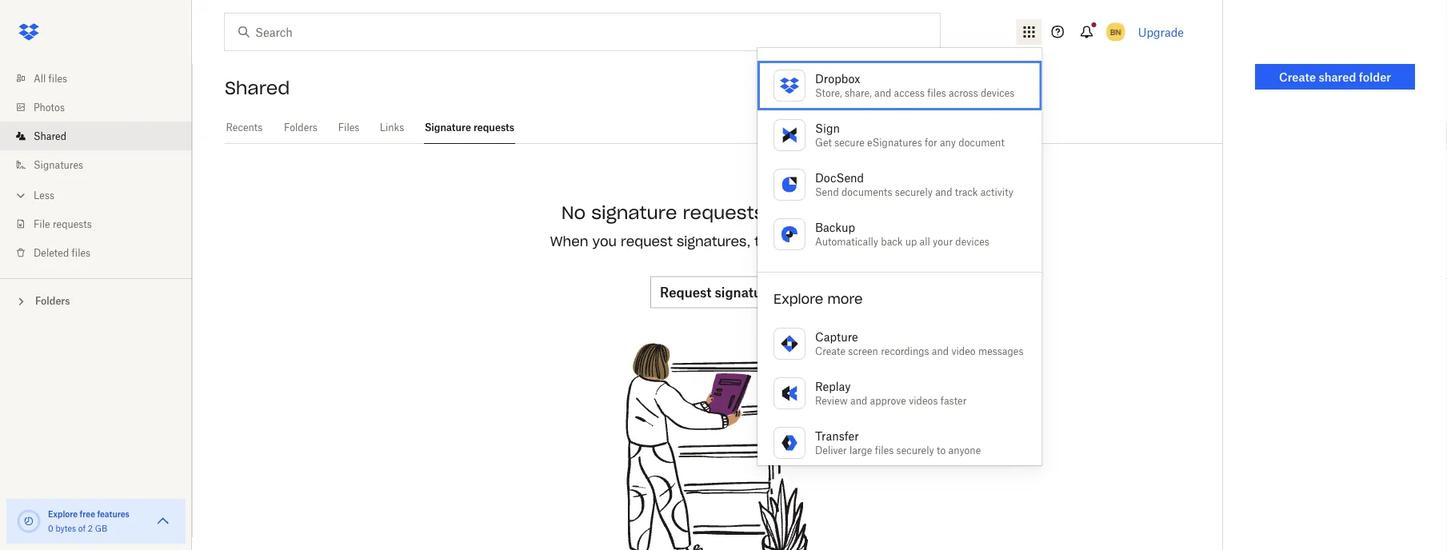 Task type: vqa. For each thing, say whether or not it's contained in the screenshot.
first Rotate from the left
no



Task type: describe. For each thing, give the bounding box(es) containing it.
dropbox store, share, and access files across devices
[[816, 72, 1015, 99]]

here.
[[850, 234, 885, 250]]

files inside transfer deliver large files securely to anyone
[[875, 445, 894, 457]]

videos
[[909, 395, 938, 407]]

dropbox
[[816, 72, 861, 85]]

all
[[34, 72, 46, 84]]

2
[[88, 524, 93, 534]]

back
[[881, 236, 903, 248]]

across
[[949, 87, 979, 99]]

all files
[[34, 72, 67, 84]]

securely inside docsend send documents securely and track activity
[[895, 186, 933, 198]]

folder
[[1360, 70, 1392, 84]]

less
[[34, 189, 54, 201]]

esignatures
[[868, 136, 923, 148]]

less image
[[13, 188, 29, 204]]

anyone
[[949, 445, 981, 457]]

folders inside folders link
[[284, 122, 318, 134]]

shared link
[[13, 122, 192, 150]]

gb
[[95, 524, 107, 534]]

send
[[816, 186, 839, 198]]

and inside docsend send documents securely and track activity
[[936, 186, 953, 198]]

backup
[[816, 221, 856, 234]]

deleted files
[[34, 247, 91, 259]]

upgrade link
[[1139, 25, 1185, 39]]

more
[[828, 291, 863, 307]]

sign get secure esignatures for any document
[[816, 121, 1005, 148]]

create shared folder
[[1280, 70, 1392, 84]]

explore more
[[774, 291, 863, 307]]

upgrade
[[1139, 25, 1185, 39]]

signature requests link
[[424, 112, 515, 142]]

they'll
[[755, 234, 794, 250]]

deleted
[[34, 247, 69, 259]]

0 vertical spatial shared
[[225, 77, 290, 99]]

all
[[920, 236, 931, 248]]

create shared folder button
[[1256, 64, 1416, 90]]

backup automatically back up all your devices
[[816, 221, 990, 248]]

when
[[551, 234, 589, 250]]

in
[[770, 201, 787, 224]]

0
[[48, 524, 53, 534]]

files link
[[338, 112, 360, 142]]

store,
[[816, 87, 843, 99]]

review
[[816, 395, 848, 407]]

activity
[[981, 186, 1014, 198]]

features
[[97, 509, 130, 519]]

capture create screen recordings and video messages
[[816, 330, 1024, 357]]

secure
[[835, 136, 865, 148]]

list containing all files
[[0, 54, 192, 279]]

your
[[933, 236, 953, 248]]

photos
[[34, 101, 65, 113]]

signatures
[[34, 159, 83, 171]]

capture
[[816, 330, 859, 344]]

no
[[562, 201, 586, 224]]

no signature requests in progress
[[562, 201, 873, 224]]

progress
[[792, 201, 873, 224]]

files
[[338, 122, 360, 134]]

securely inside transfer deliver large files securely to anyone
[[897, 445, 935, 457]]

video
[[952, 345, 976, 357]]

all files link
[[13, 64, 192, 93]]

document
[[959, 136, 1005, 148]]

access
[[894, 87, 925, 99]]

dropbox image
[[13, 16, 45, 48]]

you
[[593, 234, 617, 250]]

devices inside backup automatically back up all your devices
[[956, 236, 990, 248]]

documents
[[842, 186, 893, 198]]

bytes
[[56, 524, 76, 534]]

to
[[937, 445, 946, 457]]



Task type: locate. For each thing, give the bounding box(es) containing it.
and right review
[[851, 395, 868, 407]]

files left across
[[928, 87, 947, 99]]

when you request signatures, they'll appear here.
[[551, 234, 885, 250]]

explore left more
[[774, 291, 824, 307]]

deliver
[[816, 445, 847, 457]]

folders button
[[0, 289, 192, 313]]

0 horizontal spatial shared
[[34, 130, 66, 142]]

requests up the when you request signatures, they'll appear here.
[[683, 201, 765, 224]]

1 vertical spatial explore
[[48, 509, 78, 519]]

quota usage element
[[16, 509, 42, 535]]

1 vertical spatial folders
[[35, 295, 70, 307]]

links link
[[379, 112, 405, 142]]

share,
[[845, 87, 872, 99]]

explore for explore more
[[774, 291, 824, 307]]

track
[[955, 186, 978, 198]]

file requests
[[34, 218, 92, 230]]

for
[[925, 136, 938, 148]]

0 vertical spatial explore
[[774, 291, 824, 307]]

0 horizontal spatial requests
[[53, 218, 92, 230]]

0 horizontal spatial explore
[[48, 509, 78, 519]]

deleted files link
[[13, 239, 192, 267]]

recents
[[226, 122, 263, 134]]

devices right your
[[956, 236, 990, 248]]

explore up bytes
[[48, 509, 78, 519]]

and left video
[[932, 345, 949, 357]]

faster
[[941, 395, 967, 407]]

requests for file requests
[[53, 218, 92, 230]]

1 horizontal spatial folders
[[284, 122, 318, 134]]

request
[[621, 234, 673, 250]]

shared inside list item
[[34, 130, 66, 142]]

2 horizontal spatial requests
[[683, 201, 765, 224]]

shared up recents link at the top of the page
[[225, 77, 290, 99]]

devices right across
[[981, 87, 1015, 99]]

transfer deliver large files securely to anyone
[[816, 429, 981, 457]]

links
[[380, 122, 404, 134]]

and
[[875, 87, 892, 99], [936, 186, 953, 198], [932, 345, 949, 357], [851, 395, 868, 407]]

folders
[[284, 122, 318, 134], [35, 295, 70, 307]]

replay
[[816, 380, 851, 393]]

docsend
[[816, 171, 865, 184]]

1 vertical spatial securely
[[897, 445, 935, 457]]

create left 'shared'
[[1280, 70, 1317, 84]]

signature
[[425, 122, 471, 134]]

signature requests
[[425, 122, 515, 134]]

1 horizontal spatial explore
[[774, 291, 824, 307]]

get
[[816, 136, 832, 148]]

explore free features 0 bytes of 2 gb
[[48, 509, 130, 534]]

requests for signature requests
[[474, 122, 515, 134]]

0 vertical spatial folders
[[284, 122, 318, 134]]

files
[[48, 72, 67, 84], [928, 87, 947, 99], [72, 247, 91, 259], [875, 445, 894, 457]]

recordings
[[881, 345, 930, 357]]

create inside capture create screen recordings and video messages
[[816, 345, 846, 357]]

1 vertical spatial devices
[[956, 236, 990, 248]]

list
[[0, 54, 192, 279]]

photos link
[[13, 93, 192, 122]]

files inside dropbox store, share, and access files across devices
[[928, 87, 947, 99]]

illustration of an empty shelf image
[[597, 341, 838, 551]]

shared list item
[[0, 122, 192, 150]]

0 horizontal spatial create
[[816, 345, 846, 357]]

and inside capture create screen recordings and video messages
[[932, 345, 949, 357]]

explore inside explore free features 0 bytes of 2 gb
[[48, 509, 78, 519]]

file
[[34, 218, 50, 230]]

signature
[[592, 201, 677, 224]]

0 horizontal spatial folders
[[35, 295, 70, 307]]

files right large
[[875, 445, 894, 457]]

folders inside folders 'button'
[[35, 295, 70, 307]]

securely left to
[[897, 445, 935, 457]]

file requests link
[[13, 210, 192, 239]]

and right share,
[[875, 87, 892, 99]]

securely
[[895, 186, 933, 198], [897, 445, 935, 457]]

1 horizontal spatial shared
[[225, 77, 290, 99]]

any
[[940, 136, 957, 148]]

automatically
[[816, 236, 879, 248]]

1 vertical spatial shared
[[34, 130, 66, 142]]

shared down photos
[[34, 130, 66, 142]]

folders link
[[283, 112, 319, 142]]

messages
[[979, 345, 1024, 357]]

folders left the files
[[284, 122, 318, 134]]

approve
[[870, 395, 907, 407]]

requests right signature
[[474, 122, 515, 134]]

1 horizontal spatial create
[[1280, 70, 1317, 84]]

1 horizontal spatial requests
[[474, 122, 515, 134]]

and inside dropbox store, share, and access files across devices
[[875, 87, 892, 99]]

free
[[80, 509, 95, 519]]

large
[[850, 445, 873, 457]]

shared
[[225, 77, 290, 99], [34, 130, 66, 142]]

requests inside tab list
[[474, 122, 515, 134]]

requests
[[474, 122, 515, 134], [683, 201, 765, 224], [53, 218, 92, 230]]

signatures,
[[677, 234, 751, 250]]

recents link
[[225, 112, 264, 142]]

and inside replay review and approve videos faster
[[851, 395, 868, 407]]

devices inside dropbox store, share, and access files across devices
[[981, 87, 1015, 99]]

requests right the file
[[53, 218, 92, 230]]

tab list containing recents
[[225, 112, 1223, 144]]

sign
[[816, 121, 840, 135]]

tab list
[[225, 112, 1223, 144]]

create down capture
[[816, 345, 846, 357]]

of
[[78, 524, 86, 534]]

create inside button
[[1280, 70, 1317, 84]]

folders down deleted
[[35, 295, 70, 307]]

explore for explore free features 0 bytes of 2 gb
[[48, 509, 78, 519]]

requests inside list
[[53, 218, 92, 230]]

replay review and approve videos faster
[[816, 380, 967, 407]]

files right deleted
[[72, 247, 91, 259]]

signatures link
[[13, 150, 192, 179]]

securely up backup automatically back up all your devices
[[895, 186, 933, 198]]

1 vertical spatial create
[[816, 345, 846, 357]]

shared
[[1319, 70, 1357, 84]]

appear
[[798, 234, 846, 250]]

0 vertical spatial securely
[[895, 186, 933, 198]]

devices
[[981, 87, 1015, 99], [956, 236, 990, 248]]

docsend send documents securely and track activity
[[816, 171, 1014, 198]]

0 vertical spatial devices
[[981, 87, 1015, 99]]

and left track
[[936, 186, 953, 198]]

0 vertical spatial create
[[1280, 70, 1317, 84]]

screen
[[849, 345, 879, 357]]

up
[[906, 236, 917, 248]]

transfer
[[816, 429, 859, 443]]

files right all
[[48, 72, 67, 84]]



